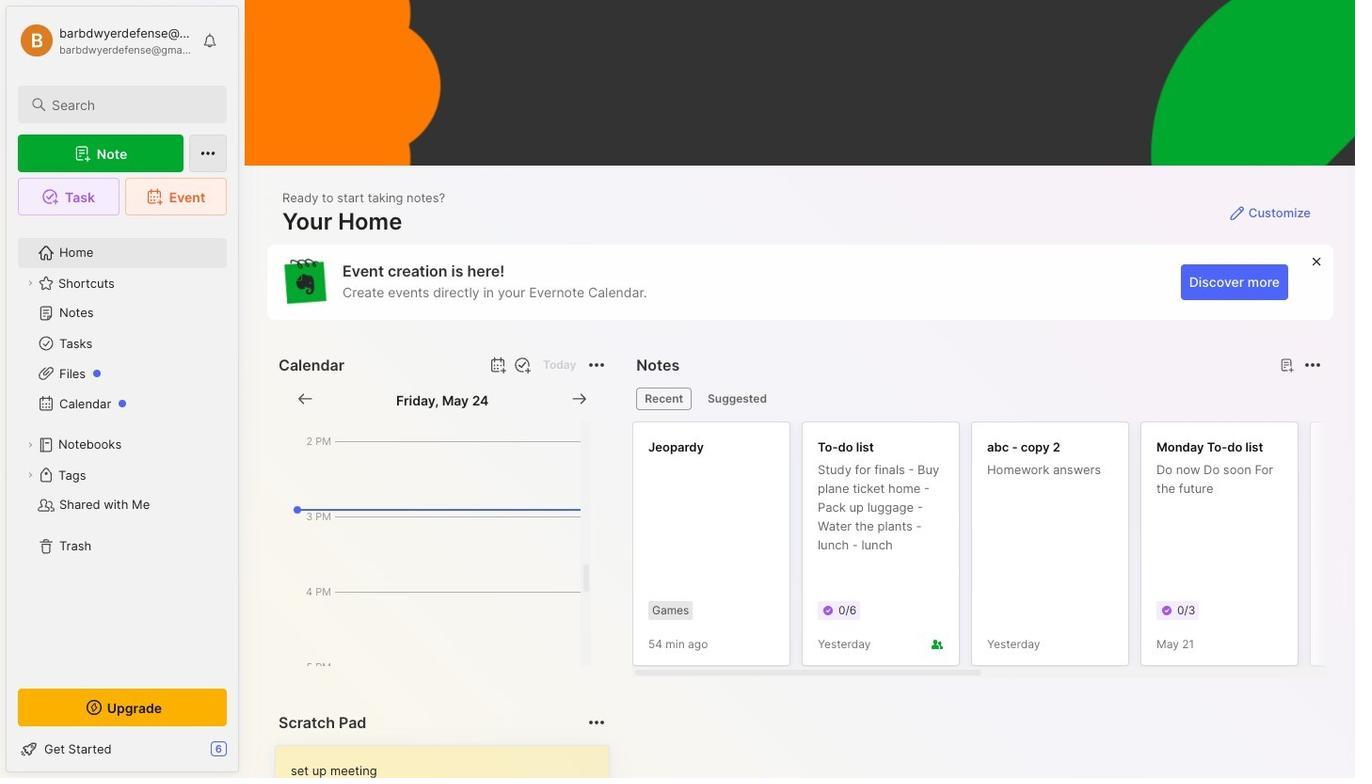Task type: vqa. For each thing, say whether or not it's contained in the screenshot.
2nd tab from the right
yes



Task type: locate. For each thing, give the bounding box(es) containing it.
1 tab from the left
[[637, 388, 692, 411]]

row group
[[633, 422, 1356, 678]]

More actions field
[[584, 352, 610, 379], [584, 710, 610, 736]]

more actions image
[[586, 354, 609, 377], [586, 712, 609, 734]]

tab list
[[637, 388, 1319, 411]]

2 more actions image from the top
[[586, 712, 609, 734]]

Search text field
[[52, 96, 210, 114]]

None search field
[[52, 93, 210, 116]]

1 more actions image from the top
[[586, 354, 609, 377]]

0 horizontal spatial tab
[[637, 388, 692, 411]]

expand tags image
[[24, 470, 36, 481]]

tab
[[637, 388, 692, 411], [700, 388, 776, 411]]

1 horizontal spatial tab
[[700, 388, 776, 411]]

0 vertical spatial more actions image
[[586, 354, 609, 377]]

1 vertical spatial more actions image
[[586, 712, 609, 734]]

Account field
[[18, 22, 192, 59]]

Choose date to view field
[[396, 388, 489, 411]]

Help and Learning task checklist field
[[7, 734, 238, 765]]

new task image
[[513, 356, 532, 375]]

0 vertical spatial more actions field
[[584, 352, 610, 379]]

tree
[[7, 227, 238, 672]]

1 vertical spatial more actions field
[[584, 710, 610, 736]]



Task type: describe. For each thing, give the bounding box(es) containing it.
2 more actions field from the top
[[584, 710, 610, 736]]

none search field inside main element
[[52, 93, 210, 116]]

2 tab from the left
[[700, 388, 776, 411]]

tree inside main element
[[7, 227, 238, 672]]

expand notebooks image
[[24, 440, 36, 451]]

main element
[[0, 0, 245, 779]]

click to collapse image
[[238, 744, 252, 766]]

1 more actions field from the top
[[584, 352, 610, 379]]

Start writing… text field
[[291, 747, 609, 779]]

new evernote calendar event image
[[487, 354, 509, 377]]



